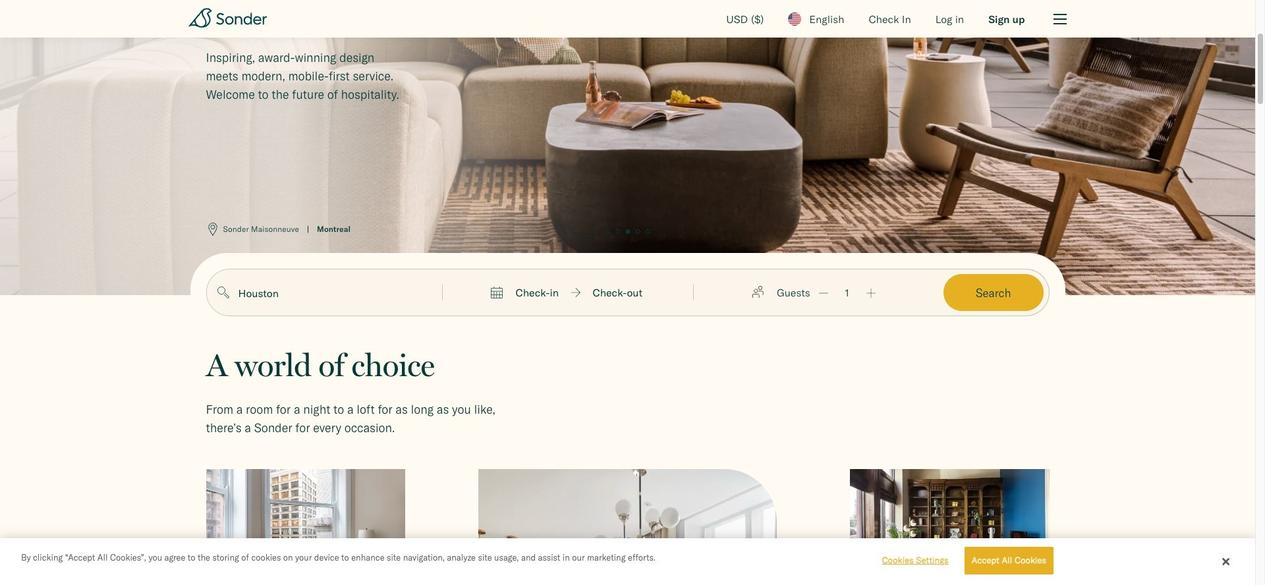 Task type: describe. For each thing, give the bounding box(es) containing it.
sonder image
[[185, 7, 270, 28]]

Select a city field
[[207, 270, 442, 316]]

decrement guest counter image
[[819, 289, 828, 298]]

select a slide to show tab list
[[606, 224, 650, 235]]

us flag image
[[789, 12, 802, 25]]



Task type: locate. For each thing, give the bounding box(es) containing it.
region
[[0, 0, 1256, 295]]

Check-in field
[[514, 285, 561, 301]]

none field the select a city
[[207, 270, 442, 316]]

None field
[[291, 5, 489, 33], [207, 270, 442, 316], [291, 5, 489, 33]]

Check-out field
[[592, 285, 644, 301]]

montrealsonder maisonneuve image
[[0, 0, 1256, 295]]

increment guest counter image
[[867, 289, 876, 298]]



Task type: vqa. For each thing, say whether or not it's contained in the screenshot.
florence city image on the left bottom of page
no



